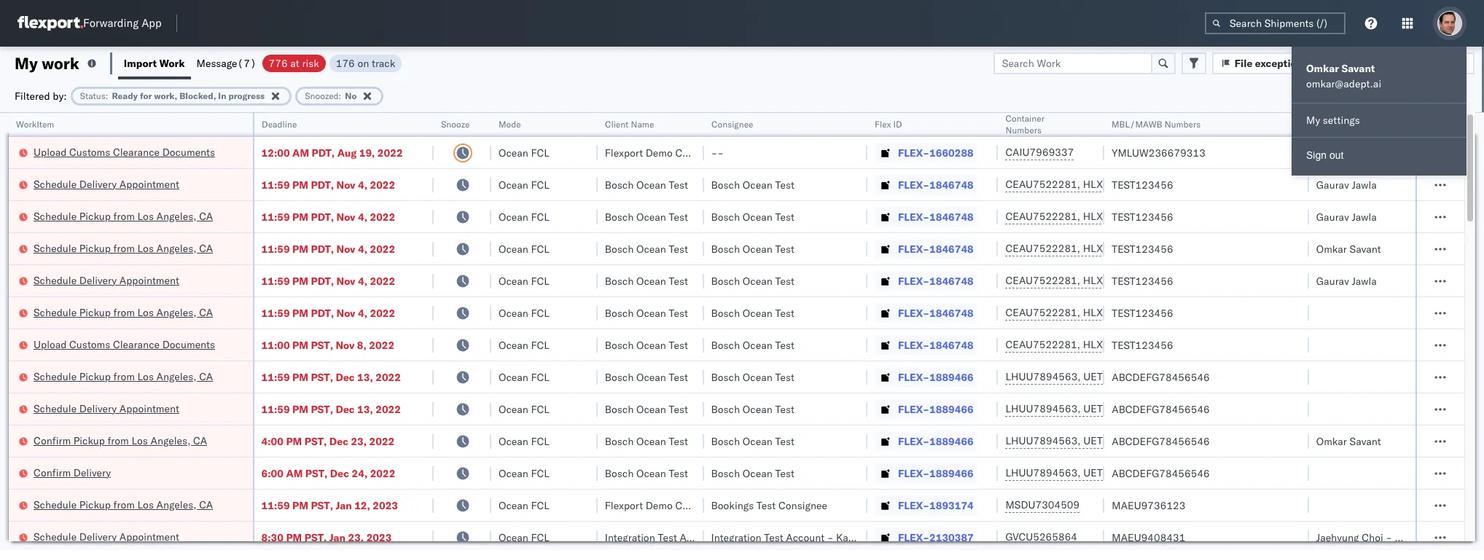 Task type: vqa. For each thing, say whether or not it's contained in the screenshot.
Summary button
no



Task type: locate. For each thing, give the bounding box(es) containing it.
pdt, for 3rd schedule delivery appointment link from the bottom
[[311, 275, 334, 288]]

flexport demo consignee
[[605, 146, 724, 159], [605, 499, 724, 512]]

omkar inside "omkar savant omkar@adept.ai"
[[1307, 62, 1339, 75]]

dec
[[336, 371, 355, 384], [336, 403, 355, 416], [329, 435, 349, 448], [330, 467, 349, 480]]

1 vertical spatial 2023
[[366, 531, 392, 544]]

Search Work text field
[[994, 52, 1153, 74]]

6 hlxu6269489, from the top
[[1083, 338, 1158, 351]]

3 hlxu8034992 from the top
[[1161, 242, 1232, 255]]

pst, down 11:59 pm pst, jan 12, 2023
[[305, 531, 327, 544]]

integration
[[711, 531, 762, 544]]

12,
[[354, 499, 370, 512]]

4 uetu5238478 from the top
[[1084, 467, 1155, 480]]

documents for 11:00 pm pst, nov 8, 2022
[[162, 338, 215, 351]]

deadline
[[261, 119, 297, 130]]

4 flex-1889466 from the top
[[898, 467, 974, 480]]

0 vertical spatial 11:59 pm pst, dec 13, 2022
[[261, 371, 401, 384]]

1 lhuu7894563, uetu5238478 from the top
[[1006, 370, 1155, 384]]

1 vertical spatial savant
[[1350, 242, 1382, 256]]

7 flex- from the top
[[898, 339, 930, 352]]

snooze
[[441, 119, 470, 130]]

4 ceau7522281, hlxu6269489, hlxu8034992 from the top
[[1006, 274, 1232, 287]]

1 flexport demo consignee from the top
[[605, 146, 724, 159]]

0 horizontal spatial my
[[15, 53, 38, 73]]

resize handle column header for container numbers button
[[1087, 113, 1105, 551]]

ymluw236679313
[[1112, 146, 1206, 159]]

upload customs clearance documents button
[[34, 145, 215, 161], [34, 337, 215, 353]]

flex-1889466 for schedule delivery appointment
[[898, 403, 974, 416]]

2023 down '12,'
[[366, 531, 392, 544]]

dec left 24, at the left bottom of the page
[[330, 467, 349, 480]]

jan down 11:59 pm pst, jan 12, 2023
[[329, 531, 346, 544]]

abcdefg78456546 for schedule pickup from los angeles, ca
[[1112, 371, 1210, 384]]

at
[[290, 57, 300, 70]]

id
[[894, 119, 902, 130]]

pst, left the 8,
[[311, 339, 333, 352]]

0 vertical spatial flexport demo consignee
[[605, 146, 724, 159]]

3 schedule delivery appointment link from the top
[[34, 401, 179, 416]]

1 vertical spatial my
[[1307, 114, 1321, 127]]

1889466 for confirm pickup from los angeles, ca
[[930, 435, 974, 448]]

flex-1889466 button
[[875, 367, 977, 388], [875, 367, 977, 388], [875, 399, 977, 420], [875, 399, 977, 420], [875, 431, 977, 452], [875, 431, 977, 452], [875, 463, 977, 484], [875, 463, 977, 484]]

dec for schedule delivery appointment
[[336, 403, 355, 416]]

numbers up the ymluw236679313
[[1165, 119, 1201, 130]]

7 ocean fcl from the top
[[499, 339, 550, 352]]

2 upload customs clearance documents from the top
[[34, 338, 215, 351]]

pst, up 6:00 am pst, dec 24, 2022
[[305, 435, 327, 448]]

4 schedule delivery appointment from the top
[[34, 530, 179, 544]]

flexport demo consignee for bookings
[[605, 499, 724, 512]]

0 vertical spatial flexport
[[605, 146, 643, 159]]

uetu5238478 for confirm pickup from los angeles, ca
[[1084, 435, 1155, 448]]

7 fcl from the top
[[531, 339, 550, 352]]

4 1889466 from the top
[[930, 467, 974, 480]]

1 customs from the top
[[69, 145, 110, 159]]

2 vertical spatial omkar
[[1317, 435, 1347, 448]]

status : ready for work, blocked, in progress
[[80, 90, 265, 101]]

am for pst,
[[286, 467, 303, 480]]

fcl
[[531, 146, 550, 159], [531, 178, 550, 191], [531, 210, 550, 223], [531, 242, 550, 256], [531, 275, 550, 288], [531, 307, 550, 320], [531, 339, 550, 352], [531, 371, 550, 384], [531, 403, 550, 416], [531, 435, 550, 448], [531, 467, 550, 480], [531, 499, 550, 512], [531, 531, 550, 544]]

1 schedule from the top
[[34, 178, 77, 191]]

2022
[[378, 146, 403, 159], [370, 178, 395, 191], [370, 210, 395, 223], [370, 242, 395, 256], [370, 275, 395, 288], [370, 307, 395, 320], [369, 339, 395, 352], [376, 371, 401, 384], [376, 403, 401, 416], [369, 435, 395, 448], [370, 467, 395, 480]]

7 resize handle column header from the left
[[981, 113, 999, 551]]

jan for 12,
[[336, 499, 352, 512]]

3 appointment from the top
[[119, 402, 179, 415]]

13, down the 8,
[[357, 371, 373, 384]]

2 1889466 from the top
[[930, 403, 974, 416]]

flex id
[[875, 119, 902, 130]]

flexport for --
[[605, 146, 643, 159]]

ceau7522281, hlxu6269489, hlxu8034992
[[1006, 178, 1232, 191], [1006, 210, 1232, 223], [1006, 242, 1232, 255], [1006, 274, 1232, 287], [1006, 306, 1232, 319], [1006, 338, 1232, 351]]

2 lhuu7894563, uetu5238478 from the top
[[1006, 402, 1155, 416]]

test123456 for 3rd schedule delivery appointment link from the bottom
[[1112, 275, 1174, 288]]

am right '12:00'
[[292, 146, 309, 159]]

4,
[[358, 178, 368, 191], [358, 210, 368, 223], [358, 242, 368, 256], [358, 275, 368, 288], [358, 307, 368, 320]]

upload for 12:00 am pdt, aug 19, 2022
[[34, 145, 67, 159]]

10 ocean fcl from the top
[[499, 435, 550, 448]]

no
[[345, 90, 357, 101]]

snoozed : no
[[305, 90, 357, 101]]

omkar for test123456
[[1317, 242, 1347, 256]]

3 1889466 from the top
[[930, 435, 974, 448]]

2022 for 3rd schedule delivery appointment link from the bottom
[[370, 275, 395, 288]]

4 hlxu6269489, from the top
[[1083, 274, 1158, 287]]

11:00
[[261, 339, 290, 352]]

ca for 1st schedule pickup from los angeles, ca button from the top of the page
[[199, 210, 213, 223]]

bookings
[[711, 499, 754, 512]]

0 vertical spatial 2023
[[373, 499, 398, 512]]

mode
[[499, 119, 521, 130]]

11:59 pm pst, dec 13, 2022 up 4:00 pm pst, dec 23, 2022
[[261, 403, 401, 416]]

3 abcdefg78456546 from the top
[[1112, 435, 1210, 448]]

4 lhuu7894563, uetu5238478 from the top
[[1006, 467, 1155, 480]]

message
[[197, 57, 237, 70]]

: left ready
[[106, 90, 108, 101]]

ocean fcl for the schedule pickup from los angeles, ca link associated with 4th schedule pickup from los angeles, ca button
[[499, 371, 550, 384]]

mbl/mawb numbers
[[1112, 119, 1201, 130]]

0 vertical spatial documents
[[162, 145, 215, 159]]

confirm
[[34, 434, 71, 447], [34, 466, 71, 479]]

2 vertical spatial savant
[[1350, 435, 1382, 448]]

savant
[[1342, 62, 1375, 75], [1350, 242, 1382, 256], [1350, 435, 1382, 448]]

numbers inside container numbers
[[1006, 125, 1042, 136]]

dec down 11:00 pm pst, nov 8, 2022
[[336, 371, 355, 384]]

dec up 4:00 pm pst, dec 23, 2022
[[336, 403, 355, 416]]

2 upload customs clearance documents button from the top
[[34, 337, 215, 353]]

0 vertical spatial am
[[292, 146, 309, 159]]

1 horizontal spatial :
[[339, 90, 341, 101]]

pst, for confirm delivery
[[305, 467, 328, 480]]

6 hlxu8034992 from the top
[[1161, 338, 1232, 351]]

schedule pickup from los angeles, ca
[[34, 210, 213, 223], [34, 242, 213, 255], [34, 306, 213, 319], [34, 370, 213, 383], [34, 498, 213, 511]]

consignee inside button
[[711, 119, 753, 130]]

0 vertical spatial clearance
[[113, 145, 160, 159]]

bosch ocean test
[[605, 178, 688, 191], [711, 178, 795, 191], [605, 210, 688, 223], [711, 210, 795, 223], [605, 242, 688, 256], [711, 242, 795, 256], [605, 275, 688, 288], [711, 275, 795, 288], [605, 307, 688, 320], [711, 307, 795, 320], [605, 339, 688, 352], [711, 339, 795, 352], [605, 371, 688, 384], [711, 371, 795, 384], [605, 403, 688, 416], [711, 403, 795, 416], [605, 435, 688, 448], [711, 435, 795, 448], [605, 467, 688, 480], [711, 467, 795, 480]]

mbl/mawb numbers button
[[1105, 116, 1295, 131]]

upload customs clearance documents link
[[34, 145, 215, 159], [34, 337, 215, 352]]

am
[[292, 146, 309, 159], [286, 467, 303, 480]]

13, up 4:00 pm pst, dec 23, 2022
[[357, 403, 373, 416]]

flex id button
[[868, 116, 984, 131]]

appointment for 3rd schedule delivery appointment link from the bottom
[[119, 274, 179, 287]]

pst, for schedule delivery appointment
[[311, 403, 333, 416]]

0 vertical spatial 13,
[[357, 371, 373, 384]]

: for snoozed
[[339, 90, 341, 101]]

my work
[[15, 53, 79, 73]]

fcl for second schedule pickup from los angeles, ca button from the top of the page the schedule pickup from los angeles, ca link
[[531, 242, 550, 256]]

schedule pickup from los angeles, ca link for 4th schedule pickup from los angeles, ca button
[[34, 369, 213, 384]]

8 resize handle column header from the left
[[1087, 113, 1105, 551]]

flex-
[[898, 146, 930, 159], [898, 178, 930, 191], [898, 210, 930, 223], [898, 242, 930, 256], [898, 275, 930, 288], [898, 307, 930, 320], [898, 339, 930, 352], [898, 371, 930, 384], [898, 403, 930, 416], [898, 435, 930, 448], [898, 467, 930, 480], [898, 499, 930, 512], [898, 531, 930, 544]]

2022 for 11:00 pm pst, nov 8, 2022 upload customs clearance documents link
[[369, 339, 395, 352]]

19,
[[359, 146, 375, 159]]

3 gaurav from the top
[[1317, 210, 1349, 223]]

consignee up account at the right of page
[[779, 499, 828, 512]]

10 resize handle column header from the left
[[1398, 113, 1416, 551]]

schedule pickup from los angeles, ca for the schedule pickup from los angeles, ca link corresponding to 1st schedule pickup from los angeles, ca button from the top of the page
[[34, 210, 213, 223]]

pdt, for upload customs clearance documents link for 12:00 am pdt, aug 19, 2022
[[312, 146, 335, 159]]

delivery
[[79, 178, 117, 191], [79, 274, 117, 287], [79, 402, 117, 415], [73, 466, 111, 479], [79, 530, 117, 544]]

1 vertical spatial 13,
[[357, 403, 373, 416]]

ocean fcl for 11:00 pm pst, nov 8, 2022 upload customs clearance documents link
[[499, 339, 550, 352]]

resize handle column header
[[235, 113, 253, 551], [417, 113, 434, 551], [474, 113, 491, 551], [580, 113, 598, 551], [687, 113, 704, 551], [850, 113, 868, 551], [981, 113, 999, 551], [1087, 113, 1105, 551], [1292, 113, 1309, 551], [1398, 113, 1416, 551], [1447, 113, 1465, 551]]

ceau7522281, hlxu6269489, hlxu8034992 for first schedule delivery appointment link
[[1006, 178, 1232, 191]]

1 vertical spatial upload
[[34, 338, 67, 351]]

pst, down 11:00 pm pst, nov 8, 2022
[[311, 371, 333, 384]]

name
[[631, 119, 654, 130]]

1 horizontal spatial numbers
[[1165, 119, 1201, 130]]

documents
[[162, 145, 215, 159], [162, 338, 215, 351]]

upload customs clearance documents
[[34, 145, 215, 159], [34, 338, 215, 351]]

2022 for the schedule pickup from los angeles, ca link associated with 4th schedule pickup from los angeles, ca button
[[376, 371, 401, 384]]

11:59 pm pst, dec 13, 2022 down 11:00 pm pst, nov 8, 2022
[[261, 371, 401, 384]]

pst, for upload customs clearance documents
[[311, 339, 333, 352]]

schedule pickup from los angeles, ca link for 1st schedule pickup from los angeles, ca button from the top of the page
[[34, 209, 213, 223]]

appointment
[[119, 178, 179, 191], [119, 274, 179, 287], [119, 402, 179, 415], [119, 530, 179, 544]]

pdt, for first schedule delivery appointment link
[[311, 178, 334, 191]]

4 ocean fcl from the top
[[499, 242, 550, 256]]

3 schedule delivery appointment from the top
[[34, 402, 179, 415]]

1 13, from the top
[[357, 371, 373, 384]]

numbers for container numbers
[[1006, 125, 1042, 136]]

6 test123456 from the top
[[1112, 339, 1174, 352]]

1 vertical spatial flexport demo consignee
[[605, 499, 724, 512]]

2 flexport from the top
[[605, 499, 643, 512]]

11:59 pm pst, jan 12, 2023
[[261, 499, 398, 512]]

0 vertical spatial 23,
[[351, 435, 367, 448]]

my for my work
[[15, 53, 38, 73]]

4 1846748 from the top
[[930, 275, 974, 288]]

2 hlxu8034992 from the top
[[1161, 210, 1232, 223]]

0 horizontal spatial :
[[106, 90, 108, 101]]

5 schedule pickup from los angeles, ca from the top
[[34, 498, 213, 511]]

1 abcdefg78456546 from the top
[[1112, 371, 1210, 384]]

test123456
[[1112, 178, 1174, 191], [1112, 210, 1174, 223], [1112, 242, 1174, 256], [1112, 275, 1174, 288], [1112, 307, 1174, 320], [1112, 339, 1174, 352]]

schedule pickup from los angeles, ca for the schedule pickup from los angeles, ca link related to third schedule pickup from los angeles, ca button from the bottom
[[34, 306, 213, 319]]

0 vertical spatial customs
[[69, 145, 110, 159]]

4 lhuu7894563, from the top
[[1006, 467, 1081, 480]]

forwarding
[[83, 16, 139, 30]]

confirm for confirm pickup from los angeles, ca
[[34, 434, 71, 447]]

savant inside "omkar savant omkar@adept.ai"
[[1342, 62, 1375, 75]]

13,
[[357, 371, 373, 384], [357, 403, 373, 416]]

ca for second schedule pickup from los angeles, ca button from the top of the page
[[199, 242, 213, 255]]

1 vertical spatial upload customs clearance documents link
[[34, 337, 215, 352]]

bosch
[[605, 178, 634, 191], [711, 178, 740, 191], [605, 210, 634, 223], [711, 210, 740, 223], [605, 242, 634, 256], [711, 242, 740, 256], [605, 275, 634, 288], [711, 275, 740, 288], [605, 307, 634, 320], [711, 307, 740, 320], [605, 339, 634, 352], [711, 339, 740, 352], [605, 371, 634, 384], [711, 371, 740, 384], [605, 403, 634, 416], [711, 403, 740, 416], [605, 435, 634, 448], [711, 435, 740, 448], [605, 467, 634, 480], [711, 467, 740, 480]]

numbers inside button
[[1165, 119, 1201, 130]]

lhuu7894563, for confirm pickup from los angeles, ca
[[1006, 435, 1081, 448]]

2023 right '12,'
[[373, 499, 398, 512]]

11:59 pm pst, dec 13, 2022 for schedule pickup from los angeles, ca
[[261, 371, 401, 384]]

3 schedule pickup from los angeles, ca link from the top
[[34, 305, 213, 320]]

schedule pickup from los angeles, ca link
[[34, 209, 213, 223], [34, 241, 213, 256], [34, 305, 213, 320], [34, 369, 213, 384], [34, 498, 213, 512]]

dec up 6:00 am pst, dec 24, 2022
[[329, 435, 349, 448]]

2 schedule delivery appointment button from the top
[[34, 273, 179, 289]]

status
[[80, 90, 106, 101]]

flex-1889466 for schedule pickup from los angeles, ca
[[898, 371, 974, 384]]

clearance for 11:00 pm pst, nov 8, 2022
[[113, 338, 160, 351]]

11:59 pm pdt, nov 4, 2022
[[261, 178, 395, 191], [261, 210, 395, 223], [261, 242, 395, 256], [261, 275, 395, 288], [261, 307, 395, 320]]

pst, down 4:00 pm pst, dec 23, 2022
[[305, 467, 328, 480]]

1 clearance from the top
[[113, 145, 160, 159]]

schedule delivery appointment for 3rd schedule delivery appointment link from the bottom
[[34, 274, 179, 287]]

my left settings
[[1307, 114, 1321, 127]]

delivery inside button
[[73, 466, 111, 479]]

0 horizontal spatial numbers
[[1006, 125, 1042, 136]]

1 vertical spatial jan
[[329, 531, 346, 544]]

4 ceau7522281, from the top
[[1006, 274, 1081, 287]]

1 upload from the top
[[34, 145, 67, 159]]

in
[[218, 90, 226, 101]]

omkar
[[1307, 62, 1339, 75], [1317, 242, 1347, 256], [1317, 435, 1347, 448]]

ca for third schedule pickup from los angeles, ca button from the bottom
[[199, 306, 213, 319]]

by:
[[53, 89, 67, 102]]

3 flex-1846748 from the top
[[898, 242, 974, 256]]

file
[[1235, 57, 1253, 70]]

24,
[[352, 467, 368, 480]]

from for fifth schedule pickup from los angeles, ca button from the top the schedule pickup from los angeles, ca link
[[113, 498, 135, 511]]

numbers
[[1165, 119, 1201, 130], [1006, 125, 1042, 136]]

caiu7969337
[[1006, 146, 1074, 159]]

schedule pickup from los angeles, ca for second schedule pickup from los angeles, ca button from the top of the page the schedule pickup from los angeles, ca link
[[34, 242, 213, 255]]

file exception
[[1235, 57, 1303, 70]]

schedule pickup from los angeles, ca button
[[34, 209, 213, 225], [34, 241, 213, 257], [34, 305, 213, 321], [34, 369, 213, 385], [34, 498, 213, 514]]

lhuu7894563, uetu5238478 for confirm pickup from los angeles, ca
[[1006, 435, 1155, 448]]

from for second schedule pickup from los angeles, ca button from the top of the page the schedule pickup from los angeles, ca link
[[113, 242, 135, 255]]

import work
[[124, 57, 185, 70]]

forwarding app link
[[17, 16, 162, 31]]

abcdefg78456546 for confirm pickup from los angeles, ca
[[1112, 435, 1210, 448]]

omkar for abcdefg78456546
[[1317, 435, 1347, 448]]

4 schedule pickup from los angeles, ca button from the top
[[34, 369, 213, 385]]

2 flex-1889466 from the top
[[898, 403, 974, 416]]

angeles, inside "link"
[[151, 434, 191, 447]]

0 vertical spatial demo
[[646, 146, 673, 159]]

confirm pickup from los angeles, ca link
[[34, 433, 207, 448]]

23, up 24, at the left bottom of the page
[[351, 435, 367, 448]]

10 fcl from the top
[[531, 435, 550, 448]]

2022 for the confirm pickup from los angeles, ca "link"
[[369, 435, 395, 448]]

2 documents from the top
[[162, 338, 215, 351]]

jan left '12,'
[[336, 499, 352, 512]]

numbers down container at the right
[[1006, 125, 1042, 136]]

2 : from the left
[[339, 90, 341, 101]]

2 omkar savant from the top
[[1317, 435, 1382, 448]]

4 schedule from the top
[[34, 274, 77, 287]]

deadline button
[[254, 116, 420, 131]]

12:00 am pdt, aug 19, 2022
[[261, 146, 403, 159]]

filtered
[[15, 89, 50, 102]]

1 vertical spatial upload customs clearance documents
[[34, 338, 215, 351]]

4 11:59 from the top
[[261, 275, 290, 288]]

0 vertical spatial my
[[15, 53, 38, 73]]

flex-1893174 button
[[875, 495, 977, 516], [875, 495, 977, 516]]

forwarding app
[[83, 16, 162, 30]]

2 11:59 pm pst, dec 13, 2022 from the top
[[261, 403, 401, 416]]

maeu9736123
[[1112, 499, 1186, 512]]

pickup inside "link"
[[73, 434, 105, 447]]

schedule delivery appointment button
[[34, 177, 179, 193], [34, 273, 179, 289], [34, 401, 179, 417], [34, 530, 179, 546]]

1 documents from the top
[[162, 145, 215, 159]]

1 vertical spatial upload customs clearance documents button
[[34, 337, 215, 353]]

2 test123456 from the top
[[1112, 210, 1174, 223]]

2 gaurav jawla from the top
[[1317, 178, 1377, 191]]

10 flex- from the top
[[898, 435, 930, 448]]

0 vertical spatial upload customs clearance documents
[[34, 145, 215, 159]]

2 flexport demo consignee from the top
[[605, 499, 724, 512]]

1 vertical spatial omkar savant
[[1317, 435, 1382, 448]]

hlxu6269489,
[[1083, 178, 1158, 191], [1083, 210, 1158, 223], [1083, 242, 1158, 255], [1083, 274, 1158, 287], [1083, 306, 1158, 319], [1083, 338, 1158, 351]]

1 ceau7522281, hlxu6269489, hlxu8034992 from the top
[[1006, 178, 1232, 191]]

delivery for first schedule delivery appointment link
[[79, 178, 117, 191]]

2022 for second schedule pickup from los angeles, ca button from the top of the page the schedule pickup from los angeles, ca link
[[370, 242, 395, 256]]

consignee up the --
[[711, 119, 753, 130]]

flex-2130387
[[898, 531, 974, 544]]

1 vertical spatial demo
[[646, 499, 673, 512]]

confirm for confirm delivery
[[34, 466, 71, 479]]

1 vertical spatial 11:59 pm pst, dec 13, 2022
[[261, 403, 401, 416]]

omkar savant omkar@adept.ai
[[1307, 62, 1382, 90]]

customs for 12:00 am pdt, aug 19, 2022
[[69, 145, 110, 159]]

2 flex-1846748 from the top
[[898, 210, 974, 223]]

1 11:59 pm pst, dec 13, 2022 from the top
[[261, 371, 401, 384]]

1 horizontal spatial my
[[1307, 114, 1321, 127]]

11:59 pm pst, dec 13, 2022
[[261, 371, 401, 384], [261, 403, 401, 416]]

workitem
[[16, 119, 54, 130]]

ocean
[[499, 146, 529, 159], [499, 178, 529, 191], [637, 178, 666, 191], [743, 178, 773, 191], [499, 210, 529, 223], [637, 210, 666, 223], [743, 210, 773, 223], [499, 242, 529, 256], [637, 242, 666, 256], [743, 242, 773, 256], [499, 275, 529, 288], [637, 275, 666, 288], [743, 275, 773, 288], [499, 307, 529, 320], [637, 307, 666, 320], [743, 307, 773, 320], [499, 339, 529, 352], [637, 339, 666, 352], [743, 339, 773, 352], [499, 371, 529, 384], [637, 371, 666, 384], [743, 371, 773, 384], [499, 403, 529, 416], [637, 403, 666, 416], [743, 403, 773, 416], [499, 435, 529, 448], [637, 435, 666, 448], [743, 435, 773, 448], [499, 467, 529, 480], [637, 467, 666, 480], [743, 467, 773, 480], [499, 499, 529, 512], [499, 531, 529, 544]]

0 vertical spatial savant
[[1342, 62, 1375, 75]]

4 schedule pickup from los angeles, ca link from the top
[[34, 369, 213, 384]]

upload customs clearance documents for 11:00
[[34, 338, 215, 351]]

4:00
[[261, 435, 284, 448]]

ocean fcl for second schedule pickup from los angeles, ca button from the top of the page the schedule pickup from los angeles, ca link
[[499, 242, 550, 256]]

import
[[124, 57, 157, 70]]

Search Shipments (/) text field
[[1205, 12, 1346, 34]]

23, down '12,'
[[348, 531, 364, 544]]

lhuu7894563, uetu5238478 for schedule delivery appointment
[[1006, 402, 1155, 416]]

2 resize handle column header from the left
[[417, 113, 434, 551]]

los
[[137, 210, 154, 223], [137, 242, 154, 255], [137, 306, 154, 319], [137, 370, 154, 383], [132, 434, 148, 447], [137, 498, 154, 511]]

2 hlxu6269489, from the top
[[1083, 210, 1158, 223]]

0 vertical spatial upload customs clearance documents button
[[34, 145, 215, 161]]

23, for 2022
[[351, 435, 367, 448]]

sign
[[1307, 149, 1327, 161]]

am for pdt,
[[292, 146, 309, 159]]

2 ocean fcl from the top
[[499, 178, 550, 191]]

confirm delivery button
[[34, 466, 111, 482]]

9 fcl from the top
[[531, 403, 550, 416]]

sign out button
[[1292, 141, 1467, 170]]

ca inside "link"
[[193, 434, 207, 447]]

0 vertical spatial omkar
[[1307, 62, 1339, 75]]

1 vertical spatial flexport
[[605, 499, 643, 512]]

: left no
[[339, 90, 341, 101]]

3 flex-1889466 from the top
[[898, 435, 974, 448]]

los inside the confirm pickup from los angeles, ca "link"
[[132, 434, 148, 447]]

0 vertical spatial upload customs clearance documents link
[[34, 145, 215, 159]]

1 upload customs clearance documents link from the top
[[34, 145, 215, 159]]

1 vertical spatial clearance
[[113, 338, 160, 351]]

1 vertical spatial documents
[[162, 338, 215, 351]]

2 11:59 from the top
[[261, 210, 290, 223]]

flex-1889466 for confirm pickup from los angeles, ca
[[898, 435, 974, 448]]

confirm inside "link"
[[34, 434, 71, 447]]

2 ceau7522281, from the top
[[1006, 210, 1081, 223]]

ocean fcl
[[499, 146, 550, 159], [499, 178, 550, 191], [499, 210, 550, 223], [499, 242, 550, 256], [499, 275, 550, 288], [499, 307, 550, 320], [499, 339, 550, 352], [499, 371, 550, 384], [499, 403, 550, 416], [499, 435, 550, 448], [499, 467, 550, 480], [499, 499, 550, 512], [499, 531, 550, 544]]

pst, up 4:00 pm pst, dec 23, 2022
[[311, 403, 333, 416]]

0 vertical spatial confirm
[[34, 434, 71, 447]]

schedule pickup from los angeles, ca for fifth schedule pickup from los angeles, ca button from the top the schedule pickup from los angeles, ca link
[[34, 498, 213, 511]]

schedule pickup from los angeles, ca link for fifth schedule pickup from los angeles, ca button from the top
[[34, 498, 213, 512]]

schedule pickup from los angeles, ca for the schedule pickup from los angeles, ca link associated with 4th schedule pickup from los angeles, ca button
[[34, 370, 213, 383]]

8 flex- from the top
[[898, 371, 930, 384]]

4 hlxu8034992 from the top
[[1161, 274, 1232, 287]]

1 jawla from the top
[[1352, 146, 1377, 159]]

0 vertical spatial jan
[[336, 499, 352, 512]]

4 jawla from the top
[[1352, 275, 1377, 288]]

uetu5238478
[[1084, 370, 1155, 384], [1084, 402, 1155, 416], [1084, 435, 1155, 448], [1084, 467, 1155, 480]]

ceau7522281,
[[1006, 178, 1081, 191], [1006, 210, 1081, 223], [1006, 242, 1081, 255], [1006, 274, 1081, 287], [1006, 306, 1081, 319], [1006, 338, 1081, 351]]

fcl for the confirm pickup from los angeles, ca "link"
[[531, 435, 550, 448]]

pst, up 8:30 pm pst, jan 23, 2023
[[311, 499, 333, 512]]

1 11:59 from the top
[[261, 178, 290, 191]]

am right "6:00"
[[286, 467, 303, 480]]

2 appointment from the top
[[119, 274, 179, 287]]

workitem button
[[9, 116, 238, 131]]

uetu5238478 for confirm delivery
[[1084, 467, 1155, 480]]

lhuu7894563, for schedule delivery appointment
[[1006, 402, 1081, 416]]

6:00 am pst, dec 24, 2022
[[261, 467, 395, 480]]

ceau7522281, hlxu6269489, hlxu8034992 for second schedule pickup from los angeles, ca button from the top of the page the schedule pickup from los angeles, ca link
[[1006, 242, 1232, 255]]

my up filtered
[[15, 53, 38, 73]]

4 schedule delivery appointment link from the top
[[34, 530, 179, 544]]

1 ocean fcl from the top
[[499, 146, 550, 159]]

0 vertical spatial omkar savant
[[1317, 242, 1382, 256]]

1 vertical spatial omkar
[[1317, 242, 1347, 256]]

23, for 2023
[[348, 531, 364, 544]]

0 vertical spatial upload
[[34, 145, 67, 159]]

test123456 for 11:00 pm pst, nov 8, 2022 upload customs clearance documents link
[[1112, 339, 1174, 352]]

1 vertical spatial am
[[286, 467, 303, 480]]

from inside the confirm pickup from los angeles, ca "link"
[[108, 434, 129, 447]]

uetu5238478 for schedule pickup from los angeles, ca
[[1084, 370, 1155, 384]]

1 vertical spatial customs
[[69, 338, 110, 351]]

from for the confirm pickup from los angeles, ca "link"
[[108, 434, 129, 447]]

schedule delivery appointment for first schedule delivery appointment link
[[34, 178, 179, 191]]

pst, for confirm pickup from los angeles, ca
[[305, 435, 327, 448]]

1 vertical spatial confirm
[[34, 466, 71, 479]]

2 schedule pickup from los angeles, ca link from the top
[[34, 241, 213, 256]]

fcl for 3rd schedule delivery appointment link from the bottom
[[531, 275, 550, 288]]

1 vertical spatial 23,
[[348, 531, 364, 544]]

ca for fifth schedule pickup from los angeles, ca button from the top
[[199, 498, 213, 511]]



Task type: describe. For each thing, give the bounding box(es) containing it.
container numbers button
[[999, 110, 1090, 136]]

7 schedule from the top
[[34, 402, 77, 415]]

5 schedule from the top
[[34, 306, 77, 319]]

flexport demo consignee for -
[[605, 146, 724, 159]]

mbl/mawb
[[1112, 119, 1163, 130]]

11 flex- from the top
[[898, 467, 930, 480]]

1 1846748 from the top
[[930, 178, 974, 191]]

agent
[[1448, 531, 1475, 544]]

flex-1660288
[[898, 146, 974, 159]]

4 flex-1846748 from the top
[[898, 275, 974, 288]]

los for second schedule pickup from los angeles, ca button from the top of the page
[[137, 242, 154, 255]]

1 hlxu6269489, from the top
[[1083, 178, 1158, 191]]

2 ceau7522281, hlxu6269489, hlxu8034992 from the top
[[1006, 210, 1232, 223]]

sign out
[[1307, 149, 1344, 161]]

4 11:59 pm pdt, nov 4, 2022 from the top
[[261, 275, 395, 288]]

integration test account - karl lagerfeld
[[711, 531, 901, 544]]

13, for schedule pickup from los angeles, ca
[[357, 371, 373, 384]]

demo for -
[[646, 146, 673, 159]]

12 ocean fcl from the top
[[499, 499, 550, 512]]

3 flex- from the top
[[898, 210, 930, 223]]

resize handle column header for workitem button
[[235, 113, 253, 551]]

6 11:59 from the top
[[261, 371, 290, 384]]

snoozed
[[305, 90, 339, 101]]

3 ocean fcl from the top
[[499, 210, 550, 223]]

3 schedule from the top
[[34, 242, 77, 255]]

work
[[159, 57, 185, 70]]

1889466 for schedule delivery appointment
[[930, 403, 974, 416]]

13, for schedule delivery appointment
[[357, 403, 373, 416]]

1 gaurav from the top
[[1317, 146, 1349, 159]]

ca for 4th schedule pickup from los angeles, ca button
[[199, 370, 213, 383]]

6 schedule from the top
[[34, 370, 77, 383]]

2130387
[[930, 531, 974, 544]]

3 ceau7522281, from the top
[[1006, 242, 1081, 255]]

5 flex- from the top
[[898, 275, 930, 288]]

jan for 23,
[[329, 531, 346, 544]]

bookings test consignee
[[711, 499, 828, 512]]

1 flex- from the top
[[898, 146, 930, 159]]

track
[[372, 57, 395, 70]]

2 schedule delivery appointment link from the top
[[34, 273, 179, 288]]

2 flex- from the top
[[898, 178, 930, 191]]

app
[[142, 16, 162, 30]]

ca for the confirm pickup from los angeles, ca button
[[193, 434, 207, 447]]

6:00
[[261, 467, 284, 480]]

ready
[[112, 90, 138, 101]]

5 1846748 from the top
[[930, 307, 974, 320]]

4 gaurav jawla from the top
[[1317, 275, 1377, 288]]

5 ceau7522281, hlxu6269489, hlxu8034992 from the top
[[1006, 306, 1232, 319]]

consignee button
[[704, 116, 853, 131]]

account
[[786, 531, 825, 544]]

from for the schedule pickup from los angeles, ca link related to third schedule pickup from los angeles, ca button from the bottom
[[113, 306, 135, 319]]

upload customs clearance documents link for 12:00 am pdt, aug 19, 2022
[[34, 145, 215, 159]]

9 flex- from the top
[[898, 403, 930, 416]]

los for third schedule pickup from los angeles, ca button from the bottom
[[137, 306, 154, 319]]

lagerfeld
[[858, 531, 901, 544]]

delivery for 2nd schedule delivery appointment link from the bottom of the page
[[79, 402, 117, 415]]

schedule delivery appointment for 2nd schedule delivery appointment link from the bottom of the page
[[34, 402, 179, 415]]

2 schedule from the top
[[34, 210, 77, 223]]

3 schedule delivery appointment button from the top
[[34, 401, 179, 417]]

schedule pickup from los angeles, ca link for second schedule pickup from los angeles, ca button from the top of the page
[[34, 241, 213, 256]]

resize handle column header for mbl/mawb numbers button
[[1292, 113, 1309, 551]]

numbers for mbl/mawb numbers
[[1165, 119, 1201, 130]]

out
[[1330, 149, 1344, 161]]

4:00 pm pst, dec 23, 2022
[[261, 435, 395, 448]]

flexport for bookings test consignee
[[605, 499, 643, 512]]

6 1846748 from the top
[[930, 339, 974, 352]]

resize handle column header for client name button
[[687, 113, 704, 551]]

1660288
[[930, 146, 974, 159]]

progress
[[229, 90, 265, 101]]

5 4, from the top
[[358, 307, 368, 320]]

risk
[[302, 57, 319, 70]]

on
[[358, 57, 369, 70]]

upload customs clearance documents button for 12:00 am pdt, aug 19, 2022
[[34, 145, 215, 161]]

5 11:59 pm pdt, nov 4, 2022 from the top
[[261, 307, 395, 320]]

fcl for first schedule delivery appointment link
[[531, 178, 550, 191]]

choi
[[1362, 531, 1384, 544]]

1 schedule delivery appointment link from the top
[[34, 177, 179, 191]]

message (7)
[[197, 57, 256, 70]]

pdt, for second schedule pickup from los angeles, ca button from the top of the page the schedule pickup from los angeles, ca link
[[311, 242, 334, 256]]

2 4, from the top
[[358, 210, 368, 223]]

--
[[711, 146, 724, 159]]

5 11:59 from the top
[[261, 307, 290, 320]]

176 on track
[[336, 57, 395, 70]]

client name
[[605, 119, 654, 130]]

1 schedule delivery appointment button from the top
[[34, 177, 179, 193]]

consignee up integration
[[676, 499, 724, 512]]

resize handle column header for mode button
[[580, 113, 598, 551]]

776 at risk
[[269, 57, 319, 70]]

mode button
[[491, 116, 583, 131]]

import work button
[[118, 47, 191, 79]]

fcl for "confirm delivery" link
[[531, 467, 550, 480]]

upload customs clearance documents for 12:00
[[34, 145, 215, 159]]

flex
[[875, 119, 891, 130]]

13 fcl from the top
[[531, 531, 550, 544]]

1 gaurav jawla from the top
[[1317, 146, 1377, 159]]

batch action
[[1402, 57, 1466, 70]]

flex-1889466 for confirm delivery
[[898, 467, 974, 480]]

jaehyung choi - test origin agent
[[1317, 531, 1475, 544]]

delivery for 3rd schedule delivery appointment link from the bottom
[[79, 274, 117, 287]]

11:59 pm pst, dec 13, 2022 for schedule delivery appointment
[[261, 403, 401, 416]]

consignee down client name button
[[676, 146, 724, 159]]

angeles, for the schedule pickup from los angeles, ca link associated with 4th schedule pickup from los angeles, ca button
[[156, 370, 197, 383]]

11:00 pm pst, nov 8, 2022
[[261, 339, 395, 352]]

3 1846748 from the top
[[930, 242, 974, 256]]

lhuu7894563, uetu5238478 for schedule pickup from los angeles, ca
[[1006, 370, 1155, 384]]

1889466 for confirm delivery
[[930, 467, 974, 480]]

9 schedule from the top
[[34, 530, 77, 544]]

los for 4th schedule pickup from los angeles, ca button
[[137, 370, 154, 383]]

3 fcl from the top
[[531, 210, 550, 223]]

work
[[42, 53, 79, 73]]

operator
[[1317, 119, 1352, 130]]

schedule delivery appointment for 1st schedule delivery appointment link from the bottom
[[34, 530, 179, 544]]

gvcu5265864
[[1006, 531, 1078, 544]]

3 hlxu6269489, from the top
[[1083, 242, 1158, 255]]

5 hlxu6269489, from the top
[[1083, 306, 1158, 319]]

8:30
[[261, 531, 284, 544]]

confirm delivery link
[[34, 466, 111, 480]]

8 11:59 from the top
[[261, 499, 290, 512]]

3 4, from the top
[[358, 242, 368, 256]]

lhuu7894563, for confirm delivery
[[1006, 467, 1081, 480]]

2022 for upload customs clearance documents link for 12:00 am pdt, aug 19, 2022
[[378, 146, 403, 159]]

ocean fcl for "confirm delivery" link
[[499, 467, 550, 480]]

resize handle column header for flex id button
[[981, 113, 999, 551]]

13 ocean fcl from the top
[[499, 531, 550, 544]]

savant for abcdefg78456546
[[1350, 435, 1382, 448]]

filtered by:
[[15, 89, 67, 102]]

2022 for "confirm delivery" link
[[370, 467, 395, 480]]

3 resize handle column header from the left
[[474, 113, 491, 551]]

lhuu7894563, for schedule pickup from los angeles, ca
[[1006, 370, 1081, 384]]

work,
[[154, 90, 177, 101]]

3 gaurav jawla from the top
[[1317, 210, 1377, 223]]

776
[[269, 57, 288, 70]]

origin
[[1417, 531, 1445, 544]]

3 11:59 pm pdt, nov 4, 2022 from the top
[[261, 242, 395, 256]]

5 ceau7522281, from the top
[[1006, 306, 1081, 319]]

8,
[[357, 339, 367, 352]]

customs for 11:00 pm pst, nov 8, 2022
[[69, 338, 110, 351]]

4 4, from the top
[[358, 275, 368, 288]]

angeles, for second schedule pickup from los angeles, ca button from the top of the page the schedule pickup from los angeles, ca link
[[156, 242, 197, 255]]

1 hlxu8034992 from the top
[[1161, 178, 1232, 191]]

msdu7304509
[[1006, 499, 1080, 512]]

6 flex-1846748 from the top
[[898, 339, 974, 352]]

12 flex- from the top
[[898, 499, 930, 512]]

1 ceau7522281, from the top
[[1006, 178, 1081, 191]]

container numbers
[[1006, 113, 1045, 136]]

2 schedule pickup from los angeles, ca button from the top
[[34, 241, 213, 257]]

ocean fcl for the confirm pickup from los angeles, ca "link"
[[499, 435, 550, 448]]

2022 for first schedule delivery appointment link
[[370, 178, 395, 191]]

delivery for 1st schedule delivery appointment link from the bottom
[[79, 530, 117, 544]]

5 schedule pickup from los angeles, ca button from the top
[[34, 498, 213, 514]]

2 11:59 pm pdt, nov 4, 2022 from the top
[[261, 210, 395, 223]]

ceau7522281, hlxu6269489, hlxu8034992 for 11:00 pm pst, nov 8, 2022 upload customs clearance documents link
[[1006, 338, 1232, 351]]

7 11:59 from the top
[[261, 403, 290, 416]]

client name button
[[598, 116, 689, 131]]

delivery for "confirm delivery" link
[[73, 466, 111, 479]]

1 4, from the top
[[358, 178, 368, 191]]

3 jawla from the top
[[1352, 210, 1377, 223]]

schedule pickup from los angeles, ca link for third schedule pickup from los angeles, ca button from the bottom
[[34, 305, 213, 320]]

abcdefg78456546 for confirm delivery
[[1112, 467, 1210, 480]]

flex-1893174
[[898, 499, 974, 512]]

maeu9408431
[[1112, 531, 1186, 544]]

resize handle column header for deadline button
[[417, 113, 434, 551]]

: for status
[[106, 90, 108, 101]]

2 1846748 from the top
[[930, 210, 974, 223]]

upload for 11:00 pm pst, nov 8, 2022
[[34, 338, 67, 351]]

angeles, for fifth schedule pickup from los angeles, ca button from the top the schedule pickup from los angeles, ca link
[[156, 498, 197, 511]]

action
[[1433, 57, 1466, 70]]

my for my settings
[[1307, 114, 1321, 127]]

176
[[336, 57, 355, 70]]

(7)
[[237, 57, 256, 70]]

8 schedule from the top
[[34, 498, 77, 511]]

12 fcl from the top
[[531, 499, 550, 512]]

1 11:59 pm pdt, nov 4, 2022 from the top
[[261, 178, 395, 191]]

6 flex- from the top
[[898, 307, 930, 320]]

dec for confirm delivery
[[330, 467, 349, 480]]

flexport. image
[[17, 16, 83, 31]]

resize handle column header for consignee button
[[850, 113, 868, 551]]

exception
[[1255, 57, 1303, 70]]

12:00
[[261, 146, 290, 159]]

demo for bookings
[[646, 499, 673, 512]]

omkar@adept.ai
[[1307, 77, 1382, 90]]

5 test123456 from the top
[[1112, 307, 1174, 320]]

6 fcl from the top
[[531, 307, 550, 320]]

1 schedule pickup from los angeles, ca button from the top
[[34, 209, 213, 225]]

blocked,
[[179, 90, 216, 101]]

container
[[1006, 113, 1045, 124]]

13 flex- from the top
[[898, 531, 930, 544]]

omkar savant for test123456
[[1317, 242, 1382, 256]]

5 hlxu8034992 from the top
[[1161, 306, 1232, 319]]

jaehyung
[[1317, 531, 1360, 544]]

3 11:59 from the top
[[261, 242, 290, 256]]

2 jawla from the top
[[1352, 178, 1377, 191]]

fcl for the schedule pickup from los angeles, ca link associated with 4th schedule pickup from los angeles, ca button
[[531, 371, 550, 384]]

appointment for 1st schedule delivery appointment link from the bottom
[[119, 530, 179, 544]]

karl
[[836, 531, 855, 544]]

appointment for first schedule delivery appointment link
[[119, 178, 179, 191]]

appointment for 2nd schedule delivery appointment link from the bottom of the page
[[119, 402, 179, 415]]

ocean fcl for 2nd schedule delivery appointment link from the bottom of the page
[[499, 403, 550, 416]]

angeles, for the schedule pickup from los angeles, ca link related to third schedule pickup from los angeles, ca button from the bottom
[[156, 306, 197, 319]]

my settings
[[1307, 114, 1360, 127]]

2 gaurav from the top
[[1317, 178, 1349, 191]]

aug
[[337, 146, 357, 159]]

abcdefg78456546 for schedule delivery appointment
[[1112, 403, 1210, 416]]

6 ceau7522281, from the top
[[1006, 338, 1081, 351]]

for
[[140, 90, 152, 101]]

client
[[605, 119, 629, 130]]

settings
[[1323, 114, 1360, 127]]

upload customs clearance documents button for 11:00 pm pst, nov 8, 2022
[[34, 337, 215, 353]]

11 resize handle column header from the left
[[1447, 113, 1465, 551]]

1893174
[[930, 499, 974, 512]]

5 flex-1846748 from the top
[[898, 307, 974, 320]]

4 schedule delivery appointment button from the top
[[34, 530, 179, 546]]

lhuu7894563, uetu5238478 for confirm delivery
[[1006, 467, 1155, 480]]

confirm pickup from los angeles, ca
[[34, 434, 207, 447]]

3 schedule pickup from los angeles, ca button from the top
[[34, 305, 213, 321]]



